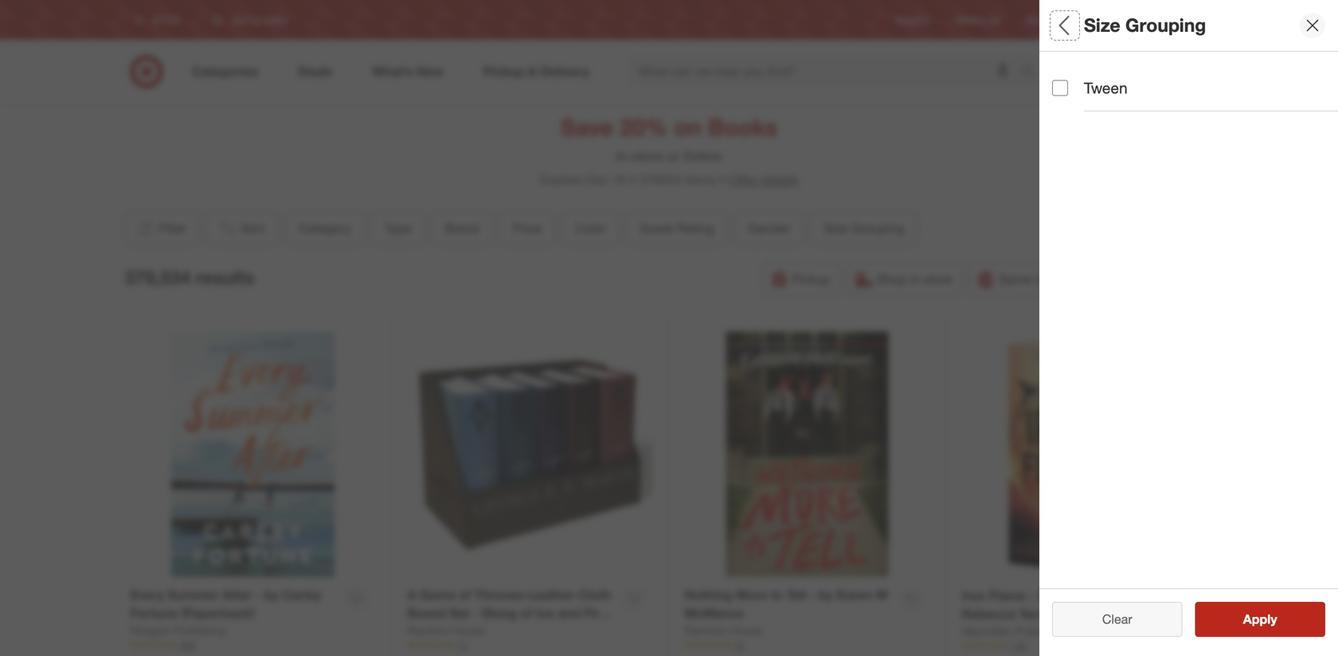 Task type: describe. For each thing, give the bounding box(es) containing it.
random for a game of thrones leather-cloth boxed set - (song of ice and fire) by  george r r martin (mixed media product)
[[408, 624, 450, 638]]

same
[[999, 272, 1032, 287]]

store inside 'save 20% on books in-store or online'
[[633, 148, 664, 164]]

stores
[[1190, 14, 1218, 26]]

boxed
[[408, 606, 446, 622]]

expires
[[540, 172, 582, 187]]

a
[[408, 588, 416, 603]]

target circle link
[[1090, 13, 1144, 27]]

clear for clear all
[[1095, 612, 1125, 628]]

results for see results
[[1254, 612, 1295, 628]]

gender
[[748, 221, 791, 236]]

thrones
[[475, 588, 524, 603]]

146
[[1012, 641, 1028, 653]]

2 r from the left
[[486, 624, 496, 640]]

every
[[130, 588, 164, 603]]

macmillan
[[962, 625, 1013, 639]]

and
[[558, 606, 581, 622]]

clear button
[[1053, 602, 1183, 638]]

martin
[[499, 624, 539, 640]]

karen
[[837, 588, 873, 603]]

(empyrean)
[[1039, 589, 1108, 604]]

offer details button
[[717, 171, 799, 189]]

- up yarros
[[1030, 589, 1035, 604]]

0 horizontal spatial of
[[459, 588, 471, 603]]

media
[[408, 642, 445, 657]]

flame
[[990, 589, 1027, 604]]

(hardcover)
[[1062, 607, 1132, 622]]

all filters dialog
[[1040, 0, 1339, 657]]

Tween checkbox
[[1053, 80, 1069, 96]]

product)
[[448, 642, 501, 657]]

color
[[576, 221, 607, 236]]

200 link
[[130, 639, 376, 653]]

iron flame - (empyrean) - by rebecca yarros (hardcover) image
[[962, 332, 1209, 578]]

house for -
[[453, 624, 485, 638]]

circle
[[1119, 14, 1144, 26]]

find stores link
[[1169, 13, 1218, 27]]

a game of thrones leather-cloth boxed set - (song of ice and fire) by  george r r martin (mixed media product)
[[408, 588, 612, 657]]

details
[[761, 172, 799, 187]]

target circle
[[1090, 14, 1144, 26]]

publishing
[[174, 624, 226, 638]]

price
[[513, 221, 542, 236]]

cloth
[[579, 588, 612, 603]]

shop
[[877, 272, 907, 287]]

shop in store
[[877, 272, 953, 287]]

every summer after - by carley fortune (paperback)
[[130, 588, 321, 622]]

brand
[[445, 221, 480, 236]]

every summer after - by carley fortune (paperback) image
[[130, 332, 376, 577]]

save
[[561, 113, 614, 141]]

carley
[[282, 588, 321, 603]]

10
[[734, 640, 745, 652]]

iron flame - (empyrean) - by rebecca yarros (hardcover)
[[962, 589, 1134, 622]]

random house for -
[[408, 624, 485, 638]]

ad
[[989, 14, 1001, 26]]

by inside nothing more to tell - by karen m mcmanus
[[819, 588, 833, 603]]

- inside the every summer after - by carley fortune (paperback)
[[256, 588, 261, 603]]

379534
[[639, 172, 682, 187]]

all
[[1128, 612, 1141, 628]]

ice
[[536, 606, 554, 622]]

same day delivery
[[999, 272, 1107, 287]]

penguin
[[130, 624, 171, 638]]

delivery
[[1061, 272, 1107, 287]]

by inside a game of thrones leather-cloth boxed set - (song of ice and fire) by  george r r martin (mixed media product)
[[408, 624, 422, 640]]

search
[[1014, 65, 1053, 81]]

store inside button
[[924, 272, 953, 287]]

a game of thrones leather-cloth boxed set - (song of ice and fire) by  george r r martin (mixed media product) image
[[408, 332, 653, 577]]

books
[[709, 113, 778, 141]]

random for nothing more to tell - by karen m mcmanus
[[685, 624, 727, 638]]

redcard link
[[1027, 13, 1065, 27]]

dec
[[586, 172, 609, 187]]

guest rating button
[[627, 211, 728, 246]]

expires dec 16
[[540, 172, 627, 187]]

0 horizontal spatial category
[[299, 221, 351, 236]]

weekly
[[956, 14, 987, 26]]

size grouping inside dialog
[[1085, 14, 1207, 36]]

search button
[[1014, 54, 1053, 92]]

1 r from the left
[[474, 624, 483, 640]]

in
[[911, 272, 921, 287]]

1 horizontal spatial of
[[520, 606, 533, 622]]

penguin publishing link
[[130, 623, 226, 639]]

every summer after - by carley fortune (paperback) link
[[130, 587, 338, 623]]

offer details
[[729, 172, 799, 187]]

see results button
[[1196, 602, 1326, 638]]

grouping inside button
[[852, 221, 905, 236]]

379,534
[[124, 267, 191, 289]]

by inside iron flame - (empyrean) - by rebecca yarros (hardcover)
[[1120, 589, 1134, 604]]

(song
[[482, 606, 517, 622]]

clear for clear
[[1103, 612, 1133, 628]]

379,534 results
[[124, 267, 255, 289]]

set
[[450, 606, 470, 622]]

gender button
[[735, 211, 804, 246]]

nothing more to tell - by karen m mcmanus image
[[685, 332, 930, 577]]



Task type: vqa. For each thing, say whether or not it's contained in the screenshot.
the "bullseye"
no



Task type: locate. For each thing, give the bounding box(es) containing it.
1 horizontal spatial random house link
[[685, 623, 763, 639]]

filter button
[[124, 211, 199, 246]]

tween
[[1085, 79, 1128, 97]]

random house for mcmanus
[[685, 624, 763, 638]]

1 vertical spatial category
[[299, 221, 351, 236]]

iron flame - (empyrean) - by rebecca yarros (hardcover) link
[[962, 587, 1171, 624]]

size grouping button
[[811, 211, 918, 246]]

in-
[[616, 148, 633, 164]]

1 vertical spatial results
[[1254, 612, 1295, 628]]

random house link down "set"
[[408, 623, 485, 639]]

registry link
[[895, 13, 930, 27]]

category button
[[1053, 52, 1339, 108], [285, 211, 365, 246]]

1 house from the left
[[453, 624, 485, 638]]

20%
[[620, 113, 668, 141]]

pickup button
[[763, 262, 841, 297]]

same day delivery button
[[970, 262, 1118, 297]]

2 house from the left
[[730, 624, 763, 638]]

2 random from the left
[[685, 624, 727, 638]]

clear inside size grouping dialog
[[1103, 612, 1133, 628]]

r up product)
[[474, 624, 483, 640]]

nothing more to tell - by karen m mcmanus link
[[685, 587, 893, 623]]

0 horizontal spatial random house link
[[408, 623, 485, 639]]

0 vertical spatial results
[[196, 267, 255, 289]]

1 vertical spatial of
[[520, 606, 533, 622]]

1 vertical spatial size grouping
[[824, 221, 905, 236]]

by inside the every summer after - by carley fortune (paperback)
[[264, 588, 279, 603]]

1 random from the left
[[408, 624, 450, 638]]

0 horizontal spatial size grouping
[[824, 221, 905, 236]]

0 horizontal spatial r
[[474, 624, 483, 640]]

random house link for -
[[408, 623, 485, 639]]

category down all filters
[[1053, 68, 1119, 87]]

- inside nothing more to tell - by karen m mcmanus
[[810, 588, 816, 603]]

yarros
[[1019, 607, 1058, 622]]

1 horizontal spatial size
[[1085, 14, 1121, 36]]

r
[[474, 624, 483, 640], [486, 624, 496, 640]]

nothing
[[685, 588, 733, 603]]

0 horizontal spatial category button
[[285, 211, 365, 246]]

store
[[633, 148, 664, 164], [924, 272, 953, 287]]

by up media
[[408, 624, 422, 640]]

category button down find stores link
[[1053, 52, 1339, 108]]

after
[[222, 588, 252, 603]]

1 horizontal spatial category button
[[1053, 52, 1339, 108]]

clear
[[1095, 612, 1125, 628], [1103, 612, 1133, 628]]

clear inside all filters dialog
[[1095, 612, 1125, 628]]

0 vertical spatial store
[[633, 148, 664, 164]]

1 vertical spatial store
[[924, 272, 953, 287]]

1 horizontal spatial random
[[685, 624, 727, 638]]

fire)
[[584, 606, 611, 622]]

summer
[[168, 588, 219, 603]]

0 vertical spatial category button
[[1053, 52, 1339, 108]]

r down the (song
[[486, 624, 496, 640]]

1 horizontal spatial size grouping
[[1085, 14, 1207, 36]]

by left carley
[[264, 588, 279, 603]]

random house link for mcmanus
[[685, 623, 763, 639]]

73 link
[[408, 639, 653, 653]]

size inside size grouping button
[[824, 221, 848, 236]]

- right tell
[[810, 588, 816, 603]]

m
[[877, 588, 888, 603]]

results right see
[[1254, 612, 1295, 628]]

clear all
[[1095, 612, 1141, 628]]

leather-
[[528, 588, 579, 603]]

results for 379,534 results
[[196, 267, 255, 289]]

house up '73'
[[453, 624, 485, 638]]

of up "set"
[[459, 588, 471, 603]]

rating
[[678, 221, 715, 236]]

16
[[612, 172, 627, 187]]

filter
[[159, 221, 187, 236]]

0 vertical spatial category
[[1053, 68, 1119, 87]]

1 vertical spatial category button
[[285, 211, 365, 246]]

grouping inside dialog
[[1126, 14, 1207, 36]]

0 vertical spatial size grouping
[[1085, 14, 1207, 36]]

see
[[1227, 612, 1250, 628]]

0 vertical spatial of
[[459, 588, 471, 603]]

category
[[1053, 68, 1119, 87], [299, 221, 351, 236]]

random
[[408, 624, 450, 638], [685, 624, 727, 638]]

tell
[[787, 588, 807, 603]]

(mixed
[[542, 624, 583, 640]]

0 horizontal spatial results
[[196, 267, 255, 289]]

1 horizontal spatial store
[[924, 272, 953, 287]]

fortune
[[130, 606, 178, 622]]

to
[[771, 588, 783, 603]]

type button
[[371, 211, 425, 246]]

results down sort button
[[196, 267, 255, 289]]

house for mcmanus
[[730, 624, 763, 638]]

- up the clear all
[[1111, 589, 1116, 604]]

all filters
[[1053, 14, 1129, 36]]

registry
[[895, 14, 930, 26]]

1 horizontal spatial category
[[1053, 68, 1119, 87]]

type
[[385, 221, 412, 236]]

0 horizontal spatial grouping
[[852, 221, 905, 236]]

category button right sort
[[285, 211, 365, 246]]

more
[[736, 588, 768, 603]]

price button
[[500, 211, 556, 246]]

146 link
[[962, 640, 1209, 654]]

find
[[1169, 14, 1188, 26]]

1 horizontal spatial grouping
[[1126, 14, 1207, 36]]

(paperback)
[[181, 606, 255, 622]]

game
[[420, 588, 456, 603]]

0 vertical spatial size
[[1085, 14, 1121, 36]]

apply
[[1244, 612, 1278, 628]]

379534 items
[[639, 172, 717, 187]]

or
[[667, 148, 680, 164]]

1 random house from the left
[[408, 624, 485, 638]]

sort
[[241, 221, 265, 236]]

filters
[[1080, 14, 1129, 36]]

0 vertical spatial grouping
[[1126, 14, 1207, 36]]

0 horizontal spatial store
[[633, 148, 664, 164]]

online
[[684, 148, 723, 164]]

by left karen
[[819, 588, 833, 603]]

macmillan publishers
[[962, 625, 1068, 639]]

by
[[264, 588, 279, 603], [819, 588, 833, 603], [1120, 589, 1134, 604], [408, 624, 422, 640]]

73
[[457, 640, 468, 652]]

grouping
[[1126, 14, 1207, 36], [852, 221, 905, 236]]

- right after
[[256, 588, 261, 603]]

color button
[[562, 211, 620, 246]]

shop in store button
[[848, 262, 964, 297]]

brand button
[[432, 211, 493, 246]]

of
[[459, 588, 471, 603], [520, 606, 533, 622]]

a game of thrones leather-cloth boxed set - (song of ice and fire) by  george r r martin (mixed media product) link
[[408, 587, 616, 657]]

style
[[1053, 570, 1089, 589]]

random house
[[408, 624, 485, 638], [685, 624, 763, 638]]

1 vertical spatial grouping
[[852, 221, 905, 236]]

macmillan publishers link
[[962, 624, 1068, 640]]

1 vertical spatial size
[[824, 221, 848, 236]]

find stores
[[1169, 14, 1218, 26]]

1 random house link from the left
[[408, 623, 485, 639]]

category inside all filters dialog
[[1053, 68, 1119, 87]]

- inside a game of thrones leather-cloth boxed set - (song of ice and fire) by  george r r martin (mixed media product)
[[473, 606, 478, 622]]

of left the ice on the left
[[520, 606, 533, 622]]

2 random house link from the left
[[685, 623, 763, 639]]

size
[[1085, 14, 1121, 36], [824, 221, 848, 236]]

house up 10
[[730, 624, 763, 638]]

penguin publishing
[[130, 624, 226, 638]]

1 horizontal spatial house
[[730, 624, 763, 638]]

0 horizontal spatial random
[[408, 624, 450, 638]]

category right sort
[[299, 221, 351, 236]]

redcard
[[1027, 14, 1065, 26]]

size inside size grouping dialog
[[1085, 14, 1121, 36]]

1 horizontal spatial r
[[486, 624, 496, 640]]

0 horizontal spatial house
[[453, 624, 485, 638]]

What can we help you find? suggestions appear below search field
[[629, 54, 1026, 89]]

2 clear from the left
[[1103, 612, 1133, 628]]

items
[[685, 172, 717, 187]]

rebecca
[[962, 607, 1016, 622]]

random down boxed
[[408, 624, 450, 638]]

2 random house from the left
[[685, 624, 763, 638]]

store right in
[[924, 272, 953, 287]]

random house down mcmanus
[[685, 624, 763, 638]]

sort button
[[205, 211, 279, 246]]

200
[[180, 640, 196, 652]]

0 horizontal spatial random house
[[408, 624, 485, 638]]

0 horizontal spatial size
[[824, 221, 848, 236]]

target
[[1090, 14, 1116, 26]]

results inside button
[[1254, 612, 1295, 628]]

size grouping dialog
[[1040, 0, 1339, 657]]

size grouping inside button
[[824, 221, 905, 236]]

10 link
[[685, 639, 930, 653]]

1 horizontal spatial random house
[[685, 624, 763, 638]]

nothing more to tell - by karen m mcmanus
[[685, 588, 888, 622]]

1 horizontal spatial results
[[1254, 612, 1295, 628]]

- right "set"
[[473, 606, 478, 622]]

random down mcmanus
[[685, 624, 727, 638]]

guest rating
[[640, 221, 715, 236]]

store left or
[[633, 148, 664, 164]]

by up the all
[[1120, 589, 1134, 604]]

1 clear from the left
[[1095, 612, 1125, 628]]

george
[[425, 624, 470, 640]]

random house down "set"
[[408, 624, 485, 638]]

random house link down mcmanus
[[685, 623, 763, 639]]



